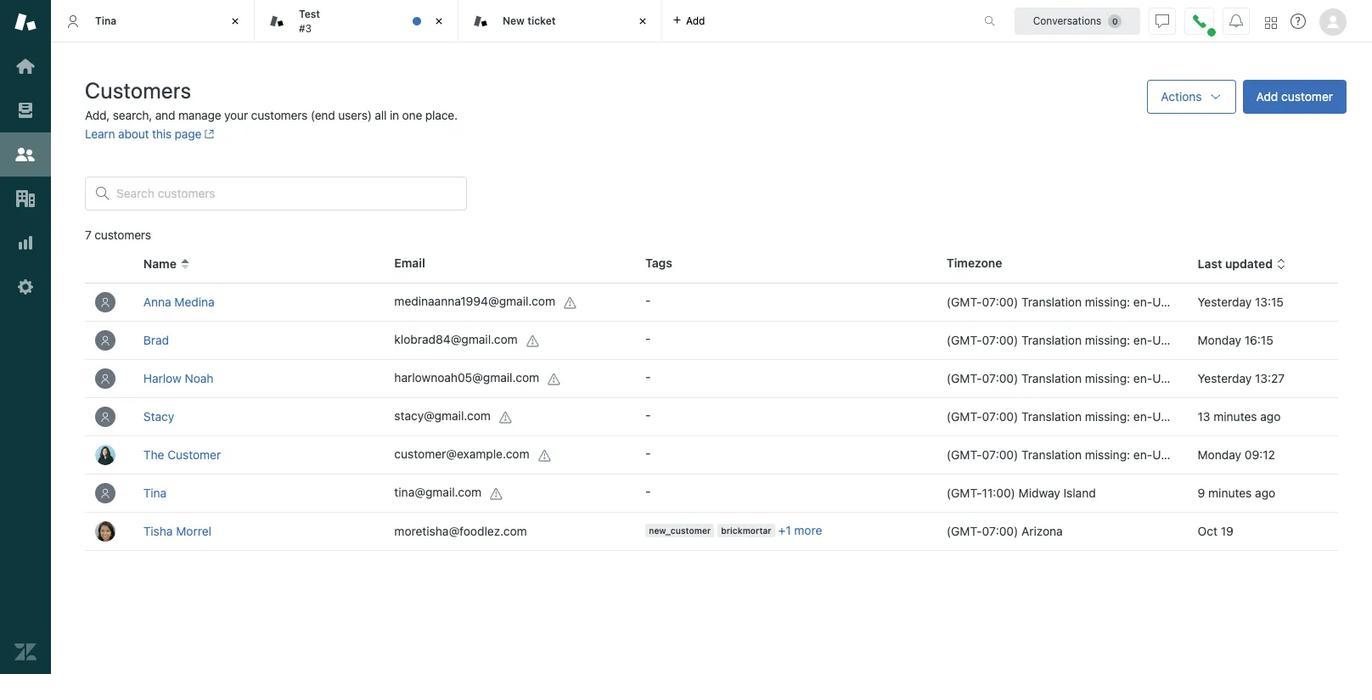 Task type: describe. For each thing, give the bounding box(es) containing it.
translation for monday 09:12
[[1022, 447, 1082, 462]]

unverified email image for harlownoah05@gmail.com
[[548, 372, 561, 386]]

tags
[[645, 256, 672, 270]]

7 customers
[[85, 228, 151, 242]]

brad
[[143, 333, 169, 347]]

one
[[402, 108, 422, 122]]

customers inside customers add, search, and manage your customers (end users) all in one place.
[[251, 108, 308, 122]]

anna medina link
[[143, 295, 215, 309]]

moretisha@foodlez.com
[[394, 524, 527, 538]]

zendesk image
[[14, 641, 37, 663]]

more
[[794, 523, 822, 538]]

customers
[[85, 77, 192, 103]]

missing: for yesterday 13:27
[[1085, 371, 1130, 386]]

timezone
[[947, 256, 1002, 270]]

learn
[[85, 127, 115, 141]]

brad link
[[143, 333, 169, 347]]

13 minutes ago
[[1198, 409, 1281, 424]]

1.txt.timezone.america_los_angele for yesterday 13:15
[[1185, 295, 1372, 309]]

(gmt-07:00) translation missing: en-us-x-1.txt.timezone.america_los_angele for yesterday 13:15
[[947, 295, 1372, 309]]

16:15
[[1245, 333, 1274, 347]]

(gmt- for oct 19
[[947, 524, 982, 538]]

minutes for 9
[[1208, 486, 1252, 500]]

users)
[[338, 108, 372, 122]]

(gmt- for yesterday 13:27
[[947, 371, 982, 386]]

translation for 13 minutes ago
[[1022, 409, 1082, 424]]

add,
[[85, 108, 110, 122]]

morrel
[[176, 524, 211, 538]]

klobrad84@gmail.com
[[394, 332, 518, 347]]

name button
[[143, 257, 190, 272]]

admin image
[[14, 276, 37, 298]]

notifications image
[[1230, 14, 1243, 28]]

last updated
[[1198, 257, 1273, 271]]

(gmt-07:00) translation missing: en-us-x-1.txt.timezone.america_los_angele for monday 16:15
[[947, 333, 1372, 347]]

brickmortar
[[721, 526, 772, 536]]

search,
[[113, 108, 152, 122]]

brickmortar +1 more
[[721, 523, 822, 538]]

tisha morrel
[[143, 524, 211, 538]]

tina@gmail.com
[[394, 485, 482, 500]]

- for tina@gmail.com
[[645, 484, 651, 498]]

zendesk products image
[[1265, 17, 1277, 28]]

us- for yesterday 13:27
[[1152, 371, 1174, 386]]

unverified email image for medinaanna1994@gmail.com
[[564, 296, 577, 310]]

x- for monday 09:12
[[1174, 447, 1185, 462]]

(opens in a new tab) image
[[201, 129, 215, 139]]

07:00) for monday 16:15
[[982, 333, 1018, 347]]

close image for new ticket
[[634, 13, 651, 30]]

close image inside tab
[[431, 13, 448, 30]]

stacy
[[143, 409, 174, 424]]

(gmt- for monday 09:12
[[947, 447, 982, 462]]

anna medina
[[143, 295, 215, 309]]

place.
[[425, 108, 458, 122]]

tina link
[[143, 486, 167, 500]]

07:00) for monday 09:12
[[982, 447, 1018, 462]]

(gmt- for yesterday 13:15
[[947, 295, 982, 309]]

harlow noah link
[[143, 371, 214, 386]]

1.txt.timezone.america_los_angele for 13 minutes ago
[[1185, 409, 1372, 424]]

name
[[143, 257, 176, 271]]

(gmt- for 13 minutes ago
[[947, 409, 982, 424]]

9 minutes ago
[[1198, 486, 1276, 500]]

the customer
[[143, 447, 221, 462]]

last updated button
[[1198, 257, 1286, 272]]

ago for 9 minutes ago
[[1255, 486, 1276, 500]]

the customer link
[[143, 447, 221, 462]]

noah
[[185, 371, 214, 386]]

anna
[[143, 295, 171, 309]]

yesterday 13:15
[[1198, 295, 1284, 309]]

add customer button
[[1243, 80, 1347, 114]]

harlow noah
[[143, 371, 214, 386]]

unverified email image for customer@example.com
[[538, 449, 552, 462]]

09:12
[[1245, 447, 1275, 462]]

customers image
[[14, 144, 37, 166]]

missing: for 13 minutes ago
[[1085, 409, 1130, 424]]

yesterday 13:27
[[1198, 371, 1285, 386]]

monday 16:15
[[1198, 333, 1274, 347]]

(gmt-07:00) translation missing: en-us-x-1.txt.timezone.america_los_angele for monday 09:12
[[947, 447, 1372, 462]]

close image for tina
[[227, 13, 244, 30]]

customer@example.com
[[394, 447, 529, 461]]

stacy link
[[143, 409, 174, 424]]

tisha morrel link
[[143, 524, 211, 538]]

1.txt.timezone.america_los_angele for yesterday 13:27
[[1185, 371, 1372, 386]]

and
[[155, 108, 175, 122]]

us- for monday 09:12
[[1152, 447, 1174, 462]]

monday for monday 09:12
[[1198, 447, 1241, 462]]

x- for yesterday 13:15
[[1174, 295, 1185, 309]]

13:27
[[1255, 371, 1285, 386]]

the
[[143, 447, 164, 462]]

learn about this page link
[[85, 127, 215, 141]]

add customer
[[1256, 89, 1333, 104]]

this
[[152, 127, 172, 141]]

1 vertical spatial customers
[[95, 228, 151, 242]]

(gmt-07:00) translation missing: en-us-x-1.txt.timezone.america_los_angele for 13 minutes ago
[[947, 409, 1372, 424]]

customer
[[167, 447, 221, 462]]

island
[[1064, 486, 1096, 500]]

07:00) for 13 minutes ago
[[982, 409, 1018, 424]]

(gmt- for monday 16:15
[[947, 333, 982, 347]]

yesterday for yesterday 13:15
[[1198, 295, 1252, 309]]

us- for 13 minutes ago
[[1152, 409, 1174, 424]]

- for medinaanna1994@gmail.com
[[645, 293, 651, 307]]

+1
[[778, 523, 791, 538]]

7
[[85, 228, 91, 242]]

(gmt-11:00) midway island
[[947, 486, 1096, 500]]

oct
[[1198, 524, 1218, 538]]

11:00)
[[982, 486, 1015, 500]]

organizations image
[[14, 188, 37, 210]]

harlownoah05@gmail.com
[[394, 371, 539, 385]]

9
[[1198, 486, 1205, 500]]

en- for 13 minutes ago
[[1134, 409, 1152, 424]]

oct 19
[[1198, 524, 1234, 538]]

actions
[[1161, 89, 1202, 104]]

missing: for monday 16:15
[[1085, 333, 1130, 347]]

19
[[1221, 524, 1234, 538]]

tisha
[[143, 524, 173, 538]]



Task type: locate. For each thing, give the bounding box(es) containing it.
ago down 09:12
[[1255, 486, 1276, 500]]

yesterday down monday 16:15
[[1198, 371, 1252, 386]]

4 missing: from the top
[[1085, 409, 1130, 424]]

2 - from the top
[[645, 331, 651, 346]]

3 translation from the top
[[1022, 371, 1082, 386]]

conversations
[[1033, 14, 1102, 27]]

get started image
[[14, 55, 37, 77]]

translation
[[1022, 295, 1082, 309], [1022, 333, 1082, 347], [1022, 371, 1082, 386], [1022, 409, 1082, 424], [1022, 447, 1082, 462]]

3 x- from the top
[[1174, 371, 1185, 386]]

3 (gmt- from the top
[[947, 371, 982, 386]]

monday left 16:15
[[1198, 333, 1241, 347]]

x- left the 13
[[1174, 409, 1185, 424]]

4 07:00) from the top
[[982, 409, 1018, 424]]

x- left "yesterday 13:27"
[[1174, 371, 1185, 386]]

07:00) for yesterday 13:27
[[982, 371, 1018, 386]]

4 x- from the top
[[1174, 409, 1185, 424]]

tina up customers
[[95, 14, 117, 27]]

(gmt-
[[947, 295, 982, 309], [947, 333, 982, 347], [947, 371, 982, 386], [947, 409, 982, 424], [947, 447, 982, 462], [947, 486, 982, 500], [947, 524, 982, 538]]

0 vertical spatial monday
[[1198, 333, 1241, 347]]

2 us- from the top
[[1152, 333, 1174, 347]]

6 (gmt- from the top
[[947, 486, 982, 500]]

in
[[390, 108, 399, 122]]

tina inside tab
[[95, 14, 117, 27]]

1.txt.timezone.america_los_angele
[[1185, 295, 1372, 309], [1185, 333, 1372, 347], [1185, 371, 1372, 386], [1185, 409, 1372, 424], [1185, 447, 1372, 462]]

en-
[[1134, 295, 1152, 309], [1134, 333, 1152, 347], [1134, 371, 1152, 386], [1134, 409, 1152, 424], [1134, 447, 1152, 462]]

1 07:00) from the top
[[982, 295, 1018, 309]]

unverified email image for tina@gmail.com
[[490, 487, 504, 501]]

unverified email image for stacy@gmail.com
[[499, 411, 513, 424]]

views image
[[14, 99, 37, 121]]

close image
[[227, 13, 244, 30], [431, 13, 448, 30], [634, 13, 651, 30]]

customers
[[251, 108, 308, 122], [95, 228, 151, 242]]

5 1.txt.timezone.america_los_angele from the top
[[1185, 447, 1372, 462]]

1.txt.timezone.america_los_angele for monday 09:12
[[1185, 447, 1372, 462]]

us- for yesterday 13:15
[[1152, 295, 1174, 309]]

1 vertical spatial monday
[[1198, 447, 1241, 462]]

(gmt-07:00) translation missing: en-us-x-1.txt.timezone.america_los_angele
[[947, 295, 1372, 309], [947, 333, 1372, 347], [947, 371, 1372, 386], [947, 409, 1372, 424], [947, 447, 1372, 462]]

monday 09:12
[[1198, 447, 1275, 462]]

(gmt-07:00) arizona
[[947, 524, 1063, 538]]

new ticket tab
[[459, 0, 662, 42]]

3 (gmt-07:00) translation missing: en-us-x-1.txt.timezone.america_los_angele from the top
[[947, 371, 1372, 386]]

close image left new
[[431, 13, 448, 30]]

missing:
[[1085, 295, 1130, 309], [1085, 333, 1130, 347], [1085, 371, 1130, 386], [1085, 409, 1130, 424], [1085, 447, 1130, 462]]

- for customer@example.com
[[645, 446, 651, 460]]

close image left add popup button
[[634, 13, 651, 30]]

1 - from the top
[[645, 293, 651, 307]]

us- for monday 16:15
[[1152, 333, 1174, 347]]

5 - from the top
[[645, 446, 651, 460]]

us- left the 13
[[1152, 409, 1174, 424]]

harlow
[[143, 371, 181, 386]]

unverified email image
[[564, 296, 577, 310], [548, 372, 561, 386], [499, 411, 513, 424], [538, 449, 552, 462], [490, 487, 504, 501]]

1 vertical spatial yesterday
[[1198, 371, 1252, 386]]

missing: for monday 09:12
[[1085, 447, 1130, 462]]

arizona
[[1022, 524, 1063, 538]]

1 yesterday from the top
[[1198, 295, 1252, 309]]

tab containing test
[[255, 0, 459, 42]]

ticket
[[527, 14, 556, 27]]

0 horizontal spatial close image
[[227, 13, 244, 30]]

3 - from the top
[[645, 369, 651, 384]]

en- for yesterday 13:15
[[1134, 295, 1152, 309]]

2 monday from the top
[[1198, 447, 1241, 462]]

0 horizontal spatial customers
[[95, 228, 151, 242]]

3 07:00) from the top
[[982, 371, 1018, 386]]

3 us- from the top
[[1152, 371, 1174, 386]]

x- for monday 16:15
[[1174, 333, 1185, 347]]

4 (gmt- from the top
[[947, 409, 982, 424]]

1 translation from the top
[[1022, 295, 1082, 309]]

1 horizontal spatial customers
[[251, 108, 308, 122]]

minutes for 13
[[1214, 409, 1257, 424]]

tabs tab list
[[51, 0, 966, 42]]

minutes right 9 at bottom
[[1208, 486, 1252, 500]]

4 translation from the top
[[1022, 409, 1082, 424]]

1 1.txt.timezone.america_los_angele from the top
[[1185, 295, 1372, 309]]

(end
[[311, 108, 335, 122]]

0 vertical spatial yesterday
[[1198, 295, 1252, 309]]

1 (gmt- from the top
[[947, 295, 982, 309]]

tab
[[255, 0, 459, 42]]

2 en- from the top
[[1134, 333, 1152, 347]]

en- for yesterday 13:27
[[1134, 371, 1152, 386]]

- for klobrad84@gmail.com
[[645, 331, 651, 346]]

13
[[1198, 409, 1211, 424]]

us- left yesterday 13:15
[[1152, 295, 1174, 309]]

1.txt.timezone.america_los_angele down 16:15
[[1185, 371, 1372, 386]]

yesterday for yesterday 13:27
[[1198, 371, 1252, 386]]

monday left 09:12
[[1198, 447, 1241, 462]]

x- left monday 09:12
[[1174, 447, 1185, 462]]

minutes right the 13
[[1214, 409, 1257, 424]]

unverified email image
[[526, 334, 540, 348]]

- for stacy@gmail.com
[[645, 408, 651, 422]]

2 close image from the left
[[431, 13, 448, 30]]

close image inside new ticket tab
[[634, 13, 651, 30]]

missing: for yesterday 13:15
[[1085, 295, 1130, 309]]

last
[[1198, 257, 1222, 271]]

add
[[1256, 89, 1278, 104]]

- for harlownoah05@gmail.com
[[645, 369, 651, 384]]

en- for monday 16:15
[[1134, 333, 1152, 347]]

-
[[645, 293, 651, 307], [645, 331, 651, 346], [645, 369, 651, 384], [645, 408, 651, 422], [645, 446, 651, 460], [645, 484, 651, 498]]

us- left monday 16:15
[[1152, 333, 1174, 347]]

1 vertical spatial minutes
[[1208, 486, 1252, 500]]

x- for yesterday 13:27
[[1174, 371, 1185, 386]]

0 horizontal spatial tina
[[95, 14, 117, 27]]

ago down 13:27
[[1260, 409, 1281, 424]]

main element
[[0, 0, 51, 674]]

0 vertical spatial tina
[[95, 14, 117, 27]]

3 1.txt.timezone.america_los_angele from the top
[[1185, 371, 1372, 386]]

customers right 7
[[95, 228, 151, 242]]

tina
[[95, 14, 117, 27], [143, 486, 167, 500]]

1 horizontal spatial tina
[[143, 486, 167, 500]]

medinaanna1994@gmail.com
[[394, 294, 555, 309]]

all
[[375, 108, 387, 122]]

1 monday from the top
[[1198, 333, 1241, 347]]

2 1.txt.timezone.america_los_angele from the top
[[1185, 333, 1372, 347]]

email
[[394, 256, 425, 270]]

3 missing: from the top
[[1085, 371, 1130, 386]]

customers right your in the left top of the page
[[251, 108, 308, 122]]

stacy@gmail.com
[[394, 409, 491, 423]]

updated
[[1225, 257, 1273, 271]]

2 (gmt- from the top
[[947, 333, 982, 347]]

(gmt- for 9 minutes ago
[[947, 486, 982, 500]]

4 - from the top
[[645, 408, 651, 422]]

1 close image from the left
[[227, 13, 244, 30]]

4 (gmt-07:00) translation missing: en-us-x-1.txt.timezone.america_los_angele from the top
[[947, 409, 1372, 424]]

reporting image
[[14, 232, 37, 254]]

5 translation from the top
[[1022, 447, 1082, 462]]

close image inside tina tab
[[227, 13, 244, 30]]

translation for yesterday 13:15
[[1022, 295, 1082, 309]]

test #3
[[299, 8, 320, 34]]

07:00)
[[982, 295, 1018, 309], [982, 333, 1018, 347], [982, 371, 1018, 386], [982, 409, 1018, 424], [982, 447, 1018, 462], [982, 524, 1018, 538]]

page
[[175, 127, 201, 141]]

actions button
[[1147, 80, 1236, 114]]

new_customer
[[649, 526, 711, 536]]

new
[[503, 14, 525, 27]]

1.txt.timezone.america_los_angele for monday 16:15
[[1185, 333, 1372, 347]]

5 us- from the top
[[1152, 447, 1174, 462]]

en- for monday 09:12
[[1134, 447, 1152, 462]]

4 1.txt.timezone.america_los_angele from the top
[[1185, 409, 1372, 424]]

6 - from the top
[[645, 484, 651, 498]]

1.txt.timezone.america_los_angele down the 13 minutes ago
[[1185, 447, 1372, 462]]

1.txt.timezone.america_los_angele down 13:27
[[1185, 409, 1372, 424]]

tina down the
[[143, 486, 167, 500]]

minutes
[[1214, 409, 1257, 424], [1208, 486, 1252, 500]]

5 en- from the top
[[1134, 447, 1152, 462]]

us-
[[1152, 295, 1174, 309], [1152, 333, 1174, 347], [1152, 371, 1174, 386], [1152, 409, 1174, 424], [1152, 447, 1174, 462]]

get help image
[[1291, 14, 1306, 29]]

your
[[224, 108, 248, 122]]

add
[[686, 14, 705, 27]]

7 (gmt- from the top
[[947, 524, 982, 538]]

test
[[299, 8, 320, 20]]

ago for 13 minutes ago
[[1260, 409, 1281, 424]]

07:00) for oct 19
[[982, 524, 1018, 538]]

add button
[[662, 0, 715, 42]]

#3
[[299, 22, 312, 34]]

1 vertical spatial ago
[[1255, 486, 1276, 500]]

5 x- from the top
[[1174, 447, 1185, 462]]

1 horizontal spatial close image
[[431, 13, 448, 30]]

+1 more button
[[778, 523, 822, 539]]

customer
[[1282, 89, 1333, 104]]

1 x- from the top
[[1174, 295, 1185, 309]]

2 horizontal spatial close image
[[634, 13, 651, 30]]

manage
[[178, 108, 221, 122]]

0 vertical spatial ago
[[1260, 409, 1281, 424]]

1 missing: from the top
[[1085, 295, 1130, 309]]

0 vertical spatial customers
[[251, 108, 308, 122]]

2 translation from the top
[[1022, 333, 1082, 347]]

1 en- from the top
[[1134, 295, 1152, 309]]

13:15
[[1255, 295, 1284, 309]]

07:00) for yesterday 13:15
[[982, 295, 1018, 309]]

1 vertical spatial tina
[[143, 486, 167, 500]]

(gmt-07:00) translation missing: en-us-x-1.txt.timezone.america_los_angele for yesterday 13:27
[[947, 371, 1372, 386]]

x- left yesterday 13:15
[[1174, 295, 1185, 309]]

0 vertical spatial minutes
[[1214, 409, 1257, 424]]

midway
[[1019, 486, 1060, 500]]

6 07:00) from the top
[[982, 524, 1018, 538]]

button displays agent's chat status as invisible. image
[[1156, 14, 1169, 28]]

4 en- from the top
[[1134, 409, 1152, 424]]

3 close image from the left
[[634, 13, 651, 30]]

customers add, search, and manage your customers (end users) all in one place.
[[85, 77, 458, 122]]

x-
[[1174, 295, 1185, 309], [1174, 333, 1185, 347], [1174, 371, 1185, 386], [1174, 409, 1185, 424], [1174, 447, 1185, 462]]

translation for yesterday 13:27
[[1022, 371, 1082, 386]]

medina
[[174, 295, 215, 309]]

us- left "yesterday 13:27"
[[1152, 371, 1174, 386]]

5 07:00) from the top
[[982, 447, 1018, 462]]

tina tab
[[51, 0, 255, 42]]

about
[[118, 127, 149, 141]]

4 us- from the top
[[1152, 409, 1174, 424]]

2 07:00) from the top
[[982, 333, 1018, 347]]

5 (gmt- from the top
[[947, 447, 982, 462]]

translation for monday 16:15
[[1022, 333, 1082, 347]]

2 x- from the top
[[1174, 333, 1185, 347]]

1 (gmt-07:00) translation missing: en-us-x-1.txt.timezone.america_los_angele from the top
[[947, 295, 1372, 309]]

2 (gmt-07:00) translation missing: en-us-x-1.txt.timezone.america_los_angele from the top
[[947, 333, 1372, 347]]

yesterday down last updated
[[1198, 295, 1252, 309]]

close image left '#3' at the top left of page
[[227, 13, 244, 30]]

monday for monday 16:15
[[1198, 333, 1241, 347]]

2 missing: from the top
[[1085, 333, 1130, 347]]

x- for 13 minutes ago
[[1174, 409, 1185, 424]]

learn about this page
[[85, 127, 201, 141]]

3 en- from the top
[[1134, 371, 1152, 386]]

x- left monday 16:15
[[1174, 333, 1185, 347]]

5 missing: from the top
[[1085, 447, 1130, 462]]

zendesk support image
[[14, 11, 37, 33]]

1.txt.timezone.america_los_angele up 16:15
[[1185, 295, 1372, 309]]

5 (gmt-07:00) translation missing: en-us-x-1.txt.timezone.america_los_angele from the top
[[947, 447, 1372, 462]]

conversations button
[[1015, 7, 1140, 34]]

Search customers field
[[116, 186, 456, 201]]

us- left monday 09:12
[[1152, 447, 1174, 462]]

2 yesterday from the top
[[1198, 371, 1252, 386]]

1 us- from the top
[[1152, 295, 1174, 309]]

1.txt.timezone.america_los_angele up 13:27
[[1185, 333, 1372, 347]]

monday
[[1198, 333, 1241, 347], [1198, 447, 1241, 462]]



Task type: vqa. For each thing, say whether or not it's contained in the screenshot.


